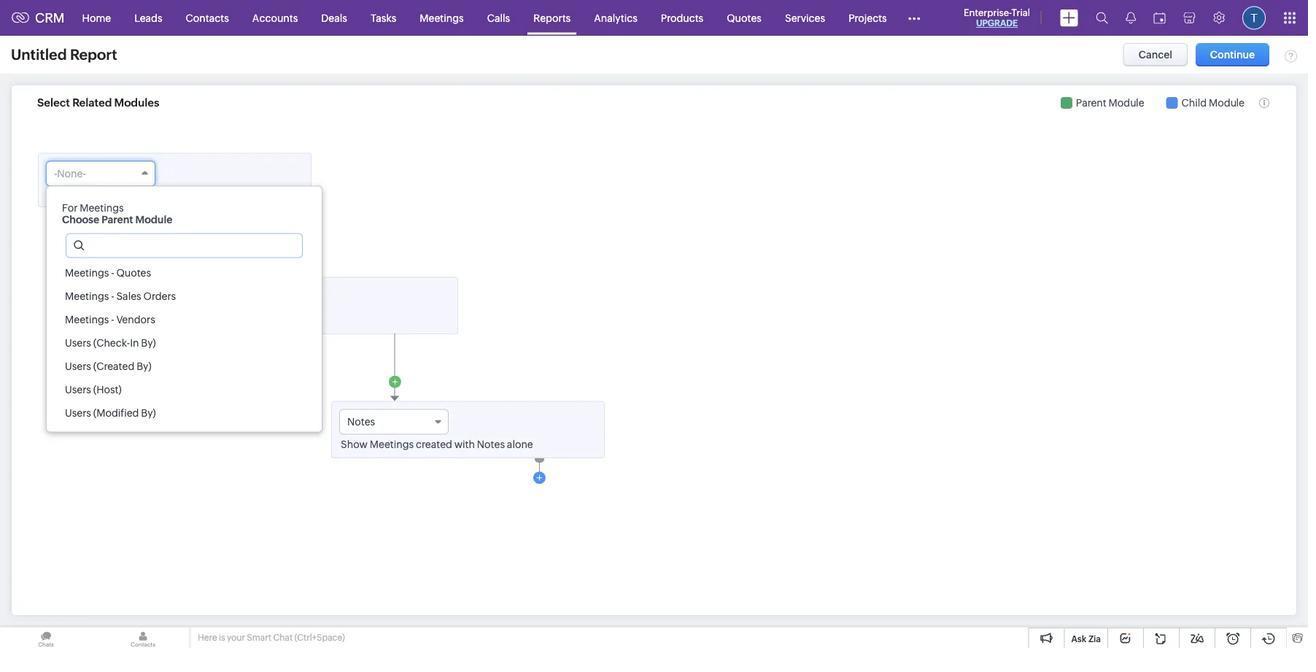 Task type: describe. For each thing, give the bounding box(es) containing it.
child
[[1182, 97, 1207, 109]]

accounts
[[252, 12, 298, 24]]

module inside for meetings choose parent module
[[135, 213, 172, 225]]

calls link
[[476, 0, 522, 35]]

tasks link
[[359, 0, 408, 35]]

notes
[[477, 438, 505, 450]]

by) inside option
[[141, 337, 156, 348]]

crm
[[35, 10, 65, 25]]

meetings - quotes option
[[47, 261, 322, 284]]

ask zia
[[1072, 634, 1101, 644]]

(ctrl+space)
[[295, 633, 345, 643]]

meetings - vendors
[[65, 313, 155, 325]]

contacts image
[[97, 628, 189, 648]]

users (host) option
[[47, 378, 322, 401]]

enterprise-trial upgrade
[[964, 7, 1031, 28]]

reports
[[534, 12, 571, 24]]

module for child module
[[1209, 97, 1245, 109]]

show
[[341, 438, 368, 450]]

upgrade
[[976, 18, 1018, 28]]

by) for users (modified by)
[[141, 407, 156, 418]]

zia
[[1089, 634, 1101, 644]]

meetings for meetings - vendors
[[65, 313, 109, 325]]

home
[[82, 12, 111, 24]]

users (modified by) option
[[47, 401, 322, 424]]

0 vertical spatial quotes
[[727, 12, 762, 24]]

cancel
[[1139, 49, 1173, 61]]

tasks
[[371, 12, 397, 24]]

modules
[[114, 96, 159, 109]]

- for quotes
[[111, 267, 114, 278]]

quotes link
[[715, 0, 774, 35]]

here is your smart chat (ctrl+space)
[[198, 633, 345, 643]]

vendors
[[116, 313, 155, 325]]

leads
[[134, 12, 162, 24]]

parent module
[[1076, 97, 1145, 109]]

continue
[[1211, 49, 1255, 61]]

meetings for meetings - quotes
[[65, 267, 109, 278]]

meetings link
[[408, 0, 476, 35]]

enterprise-
[[964, 7, 1012, 18]]

analytics
[[594, 12, 638, 24]]

- for sales
[[111, 290, 114, 302]]

meetings - sales orders
[[65, 290, 176, 302]]

users (created by) option
[[47, 354, 322, 378]]

with
[[454, 438, 475, 450]]

chat
[[273, 633, 293, 643]]

projects
[[849, 12, 887, 24]]

meetings - vendors option
[[47, 307, 322, 331]]

none-
[[57, 167, 86, 179]]

ask
[[1072, 634, 1087, 644]]

(created
[[93, 360, 135, 372]]



Task type: locate. For each thing, give the bounding box(es) containing it.
meetings right for on the top left of the page
[[80, 202, 124, 213]]

(check-
[[93, 337, 130, 348]]

meetings - quotes
[[65, 267, 151, 278]]

contacts
[[186, 12, 229, 24]]

users
[[65, 337, 91, 348], [65, 360, 91, 372], [65, 383, 91, 395], [65, 407, 91, 418]]

1 horizontal spatial parent
[[1076, 97, 1107, 109]]

services link
[[774, 0, 837, 35]]

users left (host)
[[65, 383, 91, 395]]

users (host)
[[65, 383, 122, 395]]

deals
[[321, 12, 347, 24]]

products link
[[649, 0, 715, 35]]

by) right (modified on the left
[[141, 407, 156, 418]]

for
[[62, 202, 78, 213]]

by)
[[141, 337, 156, 348], [137, 360, 151, 372], [141, 407, 156, 418]]

0 horizontal spatial parent
[[102, 213, 133, 225]]

parent
[[1076, 97, 1107, 109], [102, 213, 133, 225]]

calls
[[487, 12, 510, 24]]

list box
[[47, 261, 322, 428]]

sales
[[116, 290, 141, 302]]

by) down in
[[137, 360, 151, 372]]

users for users (created by)
[[65, 360, 91, 372]]

contacts link
[[174, 0, 241, 35]]

users inside option
[[65, 407, 91, 418]]

created
[[416, 438, 452, 450]]

meetings
[[420, 12, 464, 24], [80, 202, 124, 213], [65, 267, 109, 278], [65, 290, 109, 302], [65, 313, 109, 325], [370, 438, 414, 450]]

users (modified by)
[[65, 407, 156, 418]]

users for users (check-in by)
[[65, 337, 91, 348]]

in
[[130, 337, 139, 348]]

meetings left calls link
[[420, 12, 464, 24]]

2 horizontal spatial module
[[1209, 97, 1245, 109]]

reports link
[[522, 0, 583, 35]]

quotes
[[727, 12, 762, 24], [116, 267, 151, 278]]

- inside option
[[111, 267, 114, 278]]

meetings inside for meetings choose parent module
[[80, 202, 124, 213]]

0 vertical spatial by)
[[141, 337, 156, 348]]

module right child
[[1209, 97, 1245, 109]]

meetings - sales orders option
[[47, 284, 322, 307]]

- inside field
[[54, 167, 57, 179]]

meetings down meetings - quotes
[[65, 290, 109, 302]]

1 horizontal spatial quotes
[[727, 12, 762, 24]]

products
[[661, 12, 704, 24]]

show meetings created with notes alone
[[341, 438, 533, 450]]

for meetings choose parent module
[[62, 202, 172, 225]]

1 vertical spatial quotes
[[116, 267, 151, 278]]

your
[[227, 633, 245, 643]]

signals element
[[1117, 0, 1145, 36]]

module for parent module
[[1109, 97, 1145, 109]]

home link
[[70, 0, 123, 35]]

select related modules
[[37, 96, 159, 109]]

parent inside for meetings choose parent module
[[102, 213, 133, 225]]

select
[[37, 96, 70, 109]]

quotes left services link on the top
[[727, 12, 762, 24]]

by) right in
[[141, 337, 156, 348]]

2 users from the top
[[65, 360, 91, 372]]

is
[[219, 633, 225, 643]]

meetings for meetings - sales orders
[[65, 290, 109, 302]]

alone
[[507, 438, 533, 450]]

users (created by)
[[65, 360, 151, 372]]

-None- field
[[46, 161, 155, 186]]

users inside "option"
[[65, 360, 91, 372]]

related
[[72, 96, 112, 109]]

analytics link
[[583, 0, 649, 35]]

0 vertical spatial parent
[[1076, 97, 1107, 109]]

0 horizontal spatial module
[[135, 213, 172, 225]]

(host)
[[93, 383, 122, 395]]

meetings inside 'link'
[[420, 12, 464, 24]]

-none-
[[54, 167, 86, 179]]

leads link
[[123, 0, 174, 35]]

by) inside option
[[141, 407, 156, 418]]

4 users from the top
[[65, 407, 91, 418]]

users for users (host)
[[65, 383, 91, 395]]

meetings up meetings - sales orders
[[65, 267, 109, 278]]

child module
[[1182, 97, 1245, 109]]

1 vertical spatial by)
[[137, 360, 151, 372]]

meetings inside option
[[65, 267, 109, 278]]

meetings up 'users (check-in by)'
[[65, 313, 109, 325]]

smart
[[247, 633, 271, 643]]

2 vertical spatial by)
[[141, 407, 156, 418]]

-
[[54, 167, 57, 179], [111, 267, 114, 278], [111, 290, 114, 302], [111, 313, 114, 325]]

users up the users (host)
[[65, 360, 91, 372]]

users left (check- on the left of the page
[[65, 337, 91, 348]]

orders
[[143, 290, 176, 302]]

1 horizontal spatial module
[[1109, 97, 1145, 109]]

users (check-in by) option
[[47, 331, 322, 354]]

quotes up sales
[[116, 267, 151, 278]]

crm link
[[12, 10, 65, 25]]

by) inside "option"
[[137, 360, 151, 372]]

None text field
[[66, 234, 302, 257]]

3 users from the top
[[65, 383, 91, 395]]

report
[[70, 46, 117, 63]]

trial
[[1012, 7, 1031, 18]]

(modified
[[93, 407, 139, 418]]

users down the users (host)
[[65, 407, 91, 418]]

module
[[1109, 97, 1145, 109], [1209, 97, 1245, 109], [135, 213, 172, 225]]

meetings right the show
[[370, 438, 414, 450]]

meetings for meetings
[[420, 12, 464, 24]]

here
[[198, 633, 217, 643]]

1 users from the top
[[65, 337, 91, 348]]

choose
[[62, 213, 99, 225]]

users (check-in by)
[[65, 337, 156, 348]]

1 vertical spatial parent
[[102, 213, 133, 225]]

module down cancel button
[[1109, 97, 1145, 109]]

cancel button
[[1124, 43, 1188, 66]]

by) for users (created by)
[[137, 360, 151, 372]]

- for vendors
[[111, 313, 114, 325]]

0 horizontal spatial quotes
[[116, 267, 151, 278]]

signals image
[[1126, 12, 1136, 24]]

quotes inside option
[[116, 267, 151, 278]]

module up meetings - quotes option
[[135, 213, 172, 225]]

continue button
[[1196, 43, 1270, 66]]

accounts link
[[241, 0, 310, 35]]

deals link
[[310, 0, 359, 35]]

projects link
[[837, 0, 899, 35]]

services
[[785, 12, 826, 24]]

users for users (modified by)
[[65, 407, 91, 418]]

list box containing meetings - quotes
[[47, 261, 322, 428]]

untitled
[[11, 46, 67, 63]]

chats image
[[0, 628, 92, 648]]

untitled report
[[11, 46, 117, 63]]



Task type: vqa. For each thing, say whether or not it's contained in the screenshot.
users
yes



